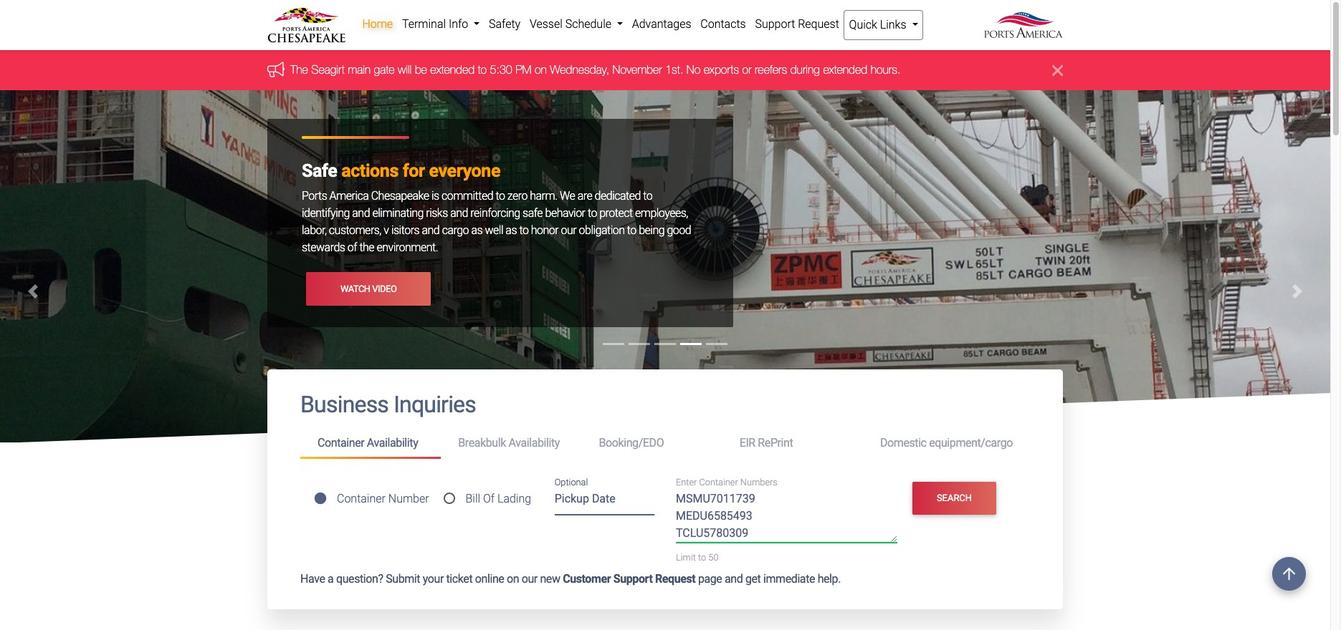 Task type: locate. For each thing, give the bounding box(es) containing it.
chesapeake
[[371, 189, 429, 203]]

on right pm
[[535, 63, 547, 76]]

availability right breakbulk
[[509, 437, 560, 450]]

eliminating
[[372, 207, 424, 220]]

booking/edo link
[[582, 431, 722, 457]]

1 horizontal spatial on
[[535, 63, 547, 76]]

to inside 'alert'
[[478, 63, 487, 76]]

container right "enter"
[[699, 477, 738, 488]]

container for container number
[[337, 492, 386, 506]]

safety link
[[484, 10, 525, 39]]

2 as from the left
[[506, 224, 517, 238]]

breakbulk
[[458, 437, 506, 450]]

bill
[[466, 492, 480, 506]]

main
[[348, 63, 371, 76]]

v
[[384, 224, 389, 238]]

extended right be
[[430, 63, 475, 76]]

safe
[[302, 161, 337, 182]]

seagirt
[[311, 63, 345, 76]]

business
[[300, 392, 389, 419]]

search button
[[912, 482, 996, 515]]

during
[[790, 63, 820, 76]]

container number
[[337, 492, 429, 506]]

actions
[[341, 161, 398, 182]]

support request
[[755, 17, 839, 31]]

a
[[328, 572, 334, 586]]

safety
[[489, 17, 520, 31]]

0 vertical spatial our
[[561, 224, 576, 238]]

november
[[612, 63, 662, 76]]

extended
[[430, 63, 475, 76], [823, 63, 867, 76]]

the seagirt main gate will be extended to 5:30 pm on wednesday, november 1st. no exports or reefers during  extended hours. link
[[290, 63, 901, 76]]

container left number
[[337, 492, 386, 506]]

question?
[[336, 572, 383, 586]]

1 horizontal spatial our
[[561, 224, 576, 238]]

to up employees,
[[643, 189, 652, 203]]

page
[[698, 572, 722, 586]]

your
[[423, 572, 444, 586]]

submit
[[386, 572, 420, 586]]

0 horizontal spatial as
[[471, 224, 482, 238]]

0 horizontal spatial support
[[613, 572, 653, 586]]

to
[[478, 63, 487, 76], [496, 189, 505, 203], [643, 189, 652, 203], [588, 207, 597, 220], [519, 224, 529, 238], [627, 224, 636, 238], [698, 553, 706, 564]]

availability for breakbulk availability
[[509, 437, 560, 450]]

and
[[352, 207, 370, 220], [450, 207, 468, 220], [422, 224, 440, 238], [725, 572, 743, 586]]

online
[[475, 572, 504, 586]]

0 vertical spatial on
[[535, 63, 547, 76]]

business inquiries
[[300, 392, 476, 419]]

well
[[485, 224, 503, 238]]

lading
[[497, 492, 531, 506]]

1 vertical spatial support
[[613, 572, 653, 586]]

1 horizontal spatial as
[[506, 224, 517, 238]]

advantages
[[632, 17, 691, 31]]

1 vertical spatial our
[[522, 572, 537, 586]]

have
[[300, 572, 325, 586]]

on right the online
[[507, 572, 519, 586]]

and left get
[[725, 572, 743, 586]]

help.
[[818, 572, 841, 586]]

our left new
[[522, 572, 537, 586]]

0 vertical spatial support
[[755, 17, 795, 31]]

0 horizontal spatial request
[[655, 572, 695, 586]]

equipment/cargo
[[929, 437, 1013, 450]]

availability
[[367, 437, 418, 450], [509, 437, 560, 450]]

terminal info link
[[397, 10, 484, 39]]

the
[[359, 241, 374, 255]]

safety image
[[0, 91, 1330, 631]]

0 horizontal spatial extended
[[430, 63, 475, 76]]

0 horizontal spatial availability
[[367, 437, 418, 450]]

our
[[561, 224, 576, 238], [522, 572, 537, 586]]

watch
[[340, 284, 370, 294]]

1 vertical spatial request
[[655, 572, 695, 586]]

limit
[[676, 553, 696, 564]]

0 vertical spatial container
[[318, 437, 364, 450]]

domestic equipment/cargo
[[880, 437, 1013, 450]]

limit to 50
[[676, 553, 719, 564]]

is
[[431, 189, 439, 203]]

extended right during
[[823, 63, 867, 76]]

support up reefers
[[755, 17, 795, 31]]

1 horizontal spatial request
[[798, 17, 839, 31]]

1 horizontal spatial support
[[755, 17, 795, 31]]

container for container availability
[[318, 437, 364, 450]]

our down the behavior
[[561, 224, 576, 238]]

1 horizontal spatial extended
[[823, 63, 867, 76]]

request left quick
[[798, 17, 839, 31]]

the
[[290, 63, 308, 76]]

watch video
[[340, 284, 397, 294]]

identifying
[[302, 207, 350, 220]]

container availability link
[[300, 431, 441, 459]]

hours.
[[871, 63, 901, 76]]

domestic
[[880, 437, 926, 450]]

container down 'business'
[[318, 437, 364, 450]]

advantages link
[[627, 10, 696, 39]]

pm
[[515, 63, 531, 76]]

stewards
[[302, 241, 345, 255]]

as
[[471, 224, 482, 238], [506, 224, 517, 238]]

support request link
[[750, 10, 844, 39]]

environment.
[[377, 241, 438, 255]]

as right well
[[506, 224, 517, 238]]

availability down business inquiries
[[367, 437, 418, 450]]

home
[[362, 17, 393, 31]]

of
[[483, 492, 495, 506]]

1 vertical spatial on
[[507, 572, 519, 586]]

1 horizontal spatial availability
[[509, 437, 560, 450]]

to down the safe
[[519, 224, 529, 238]]

to left 5:30 in the left of the page
[[478, 63, 487, 76]]

ports
[[302, 189, 327, 203]]

1 availability from the left
[[367, 437, 418, 450]]

support right customer
[[613, 572, 653, 586]]

quick links
[[849, 18, 909, 32]]

0 horizontal spatial our
[[522, 572, 537, 586]]

schedule
[[565, 17, 611, 31]]

2 vertical spatial container
[[337, 492, 386, 506]]

to left zero
[[496, 189, 505, 203]]

our inside the ports america chesapeake is committed to zero harm. we are dedicated to identifying and                         eliminating risks and reinforcing safe behavior to protect employees, labor, customers, v                         isitors and cargo as well as to honor our obligation to being good stewards of the environment.
[[561, 224, 576, 238]]

2 availability from the left
[[509, 437, 560, 450]]

enter container numbers
[[676, 477, 778, 488]]

Enter Container Numbers text field
[[676, 491, 897, 544]]

as left well
[[471, 224, 482, 238]]

america
[[329, 189, 369, 203]]

behavior
[[545, 207, 585, 220]]

request down limit
[[655, 572, 695, 586]]

reinforcing
[[470, 207, 520, 220]]



Task type: vqa. For each thing, say whether or not it's contained in the screenshot.
leftmost "Home"
no



Task type: describe. For each thing, give the bounding box(es) containing it.
breakbulk availability
[[458, 437, 560, 450]]

safe
[[523, 207, 543, 220]]

isitors
[[391, 224, 419, 238]]

reprint
[[758, 437, 793, 450]]

and down "risks"
[[422, 224, 440, 238]]

obligation
[[579, 224, 625, 238]]

close image
[[1052, 62, 1063, 79]]

support inside support request link
[[755, 17, 795, 31]]

1 as from the left
[[471, 224, 482, 238]]

info
[[449, 17, 468, 31]]

quick
[[849, 18, 877, 32]]

to down are
[[588, 207, 597, 220]]

booking/edo
[[599, 437, 664, 450]]

breakbulk availability link
[[441, 431, 582, 457]]

5:30
[[490, 63, 512, 76]]

1 vertical spatial container
[[699, 477, 738, 488]]

home link
[[358, 10, 397, 39]]

everyone
[[429, 161, 500, 182]]

cargo
[[442, 224, 469, 238]]

optional
[[555, 477, 588, 488]]

0 horizontal spatial on
[[507, 572, 519, 586]]

will
[[398, 63, 412, 76]]

on inside 'alert'
[[535, 63, 547, 76]]

eir reprint link
[[722, 431, 863, 457]]

safe actions for everyone
[[302, 161, 500, 182]]

labor,
[[302, 224, 326, 238]]

dedicated
[[595, 189, 641, 203]]

wednesday,
[[550, 63, 609, 76]]

ticket
[[446, 572, 473, 586]]

harm.
[[530, 189, 557, 203]]

have a question? submit your ticket online on our new customer support request page and get immediate help.
[[300, 572, 841, 586]]

committed
[[441, 189, 493, 203]]

video
[[372, 284, 397, 294]]

immediate
[[763, 572, 815, 586]]

availability for container availability
[[367, 437, 418, 450]]

bill of lading
[[466, 492, 531, 506]]

honor
[[531, 224, 558, 238]]

inquiries
[[394, 392, 476, 419]]

quick links link
[[844, 10, 923, 40]]

customer support request link
[[563, 572, 695, 586]]

vessel schedule link
[[525, 10, 627, 39]]

go to top image
[[1272, 558, 1306, 591]]

watch video link
[[306, 273, 431, 306]]

exports
[[704, 63, 739, 76]]

enter
[[676, 477, 697, 488]]

0 vertical spatial request
[[798, 17, 839, 31]]

zero
[[507, 189, 527, 203]]

protect
[[599, 207, 633, 220]]

of
[[347, 241, 357, 255]]

links
[[880, 18, 906, 32]]

vessel schedule
[[530, 17, 614, 31]]

for
[[403, 161, 425, 182]]

are
[[577, 189, 592, 203]]

to left 50
[[698, 553, 706, 564]]

customers,
[[329, 224, 381, 238]]

eir
[[739, 437, 755, 450]]

number
[[388, 492, 429, 506]]

2 extended from the left
[[823, 63, 867, 76]]

vessel
[[530, 17, 562, 31]]

1st.
[[665, 63, 683, 76]]

or
[[742, 63, 752, 76]]

bullhorn image
[[267, 62, 290, 77]]

risks
[[426, 207, 448, 220]]

ports america chesapeake is committed to zero harm. we are dedicated to identifying and                         eliminating risks and reinforcing safe behavior to protect employees, labor, customers, v                         isitors and cargo as well as to honor our obligation to being good stewards of the environment.
[[302, 189, 691, 255]]

search
[[937, 493, 972, 504]]

and up cargo
[[450, 207, 468, 220]]

Optional text field
[[555, 488, 654, 516]]

terminal info
[[402, 17, 471, 31]]

contacts
[[700, 17, 746, 31]]

employees,
[[635, 207, 688, 220]]

eir reprint
[[739, 437, 793, 450]]

the seagirt main gate will be extended to 5:30 pm on wednesday, november 1st. no exports or reefers during  extended hours. alert
[[0, 50, 1330, 91]]

50
[[708, 553, 719, 564]]

good
[[667, 224, 691, 238]]

and up customers,
[[352, 207, 370, 220]]

being
[[639, 224, 664, 238]]

be
[[415, 63, 427, 76]]

customer
[[563, 572, 611, 586]]

to left "being"
[[627, 224, 636, 238]]

1 extended from the left
[[430, 63, 475, 76]]

terminal
[[402, 17, 446, 31]]



